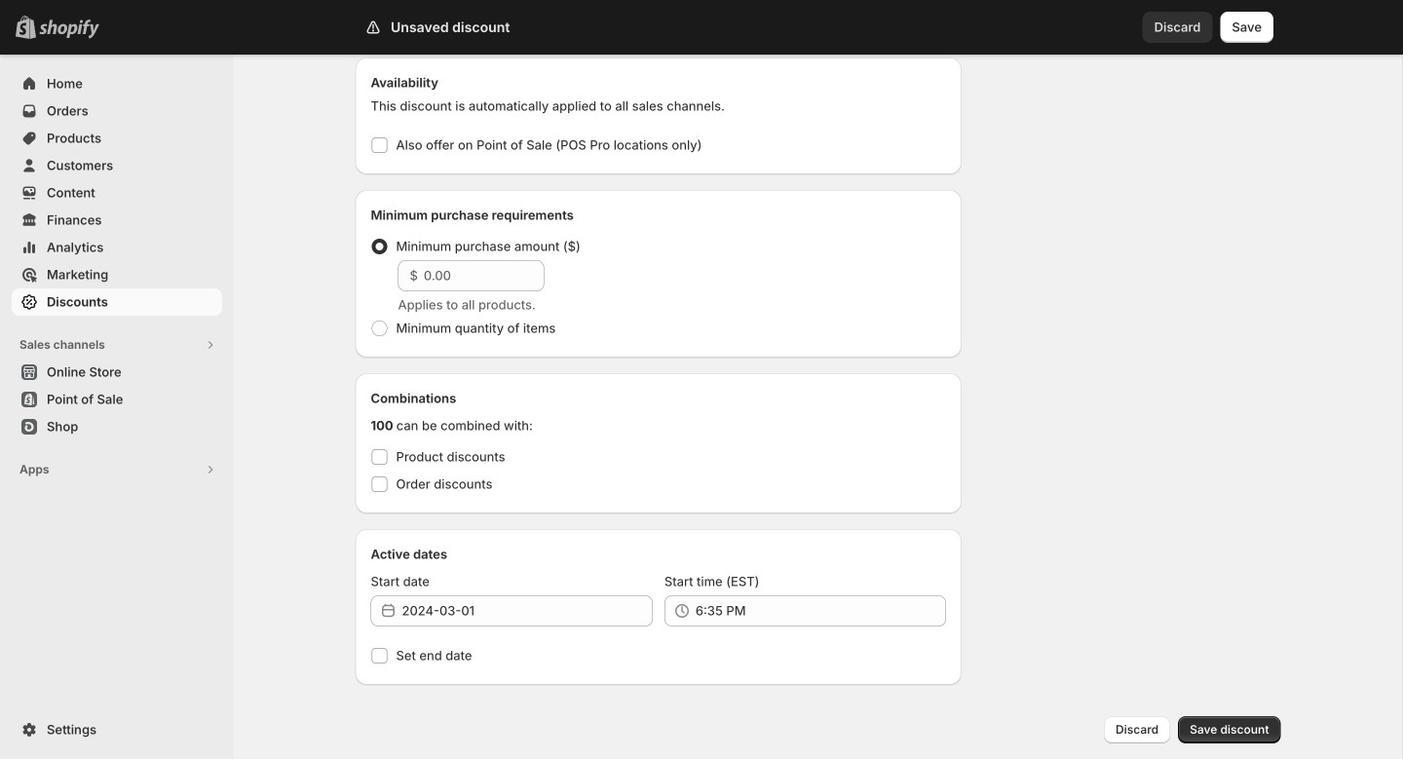 Task type: vqa. For each thing, say whether or not it's contained in the screenshot.
Pages link
no



Task type: locate. For each thing, give the bounding box(es) containing it.
0.00 text field
[[424, 260, 544, 291]]



Task type: describe. For each thing, give the bounding box(es) containing it.
shopify image
[[39, 19, 99, 39]]

YYYY-MM-DD text field
[[402, 595, 653, 627]]

Enter time text field
[[696, 595, 946, 627]]



